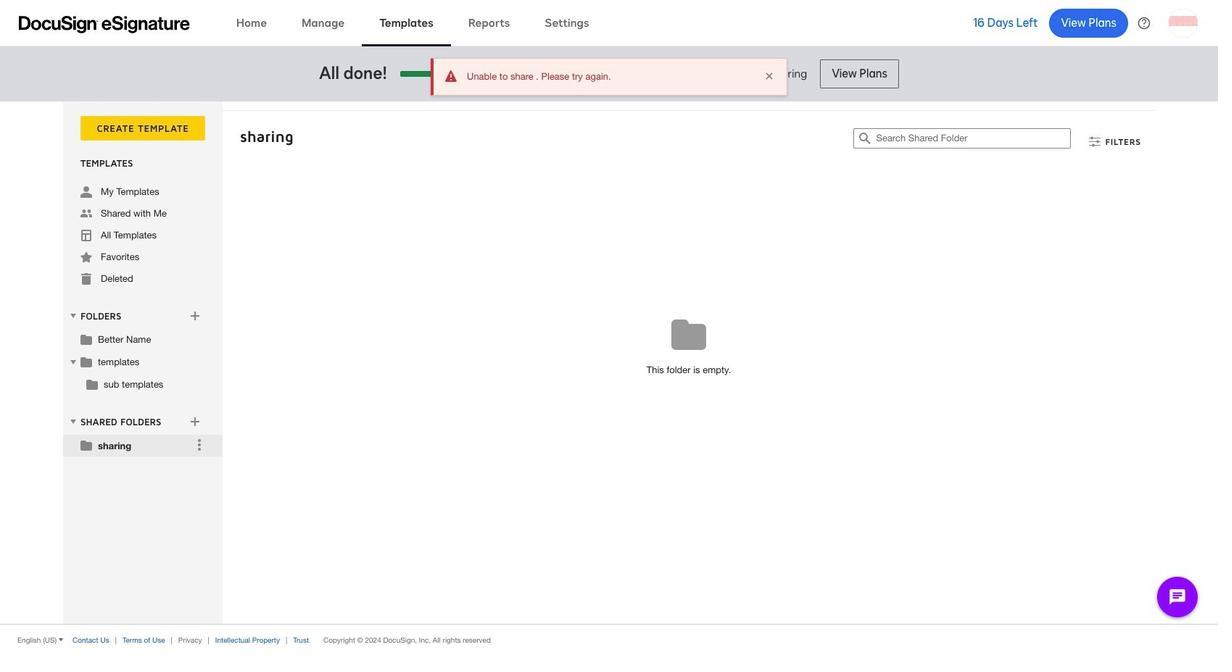 Task type: vqa. For each thing, say whether or not it's contained in the screenshot.
Manage Filters group
no



Task type: locate. For each thing, give the bounding box(es) containing it.
view shared folders image
[[67, 416, 79, 428]]

0 vertical spatial folder image
[[80, 334, 92, 345]]

folder image for the view shared folders icon
[[80, 439, 92, 451]]

trash image
[[80, 273, 92, 285]]

folder image
[[80, 356, 92, 368], [86, 379, 98, 390]]

shared image
[[80, 208, 92, 220]]

secondary navigation region
[[63, 102, 1159, 624]]

1 folder image from the top
[[80, 334, 92, 345]]

0 vertical spatial folder image
[[80, 356, 92, 368]]

docusign esignature image
[[19, 16, 190, 33]]

more info region
[[0, 624, 1218, 655]]

2 folder image from the top
[[80, 439, 92, 451]]

Search Shared Folder text field
[[876, 129, 1071, 148]]

1 vertical spatial folder image
[[80, 439, 92, 451]]

folder image
[[80, 334, 92, 345], [80, 439, 92, 451]]

status
[[467, 70, 753, 83]]

templates image
[[80, 230, 92, 241]]

view folders image
[[67, 310, 79, 322]]



Task type: describe. For each thing, give the bounding box(es) containing it.
your uploaded profile image image
[[1169, 8, 1198, 37]]

1 vertical spatial folder image
[[86, 379, 98, 390]]

user image
[[80, 186, 92, 198]]

folder image for view folders image
[[80, 334, 92, 345]]

star filled image
[[80, 252, 92, 263]]



